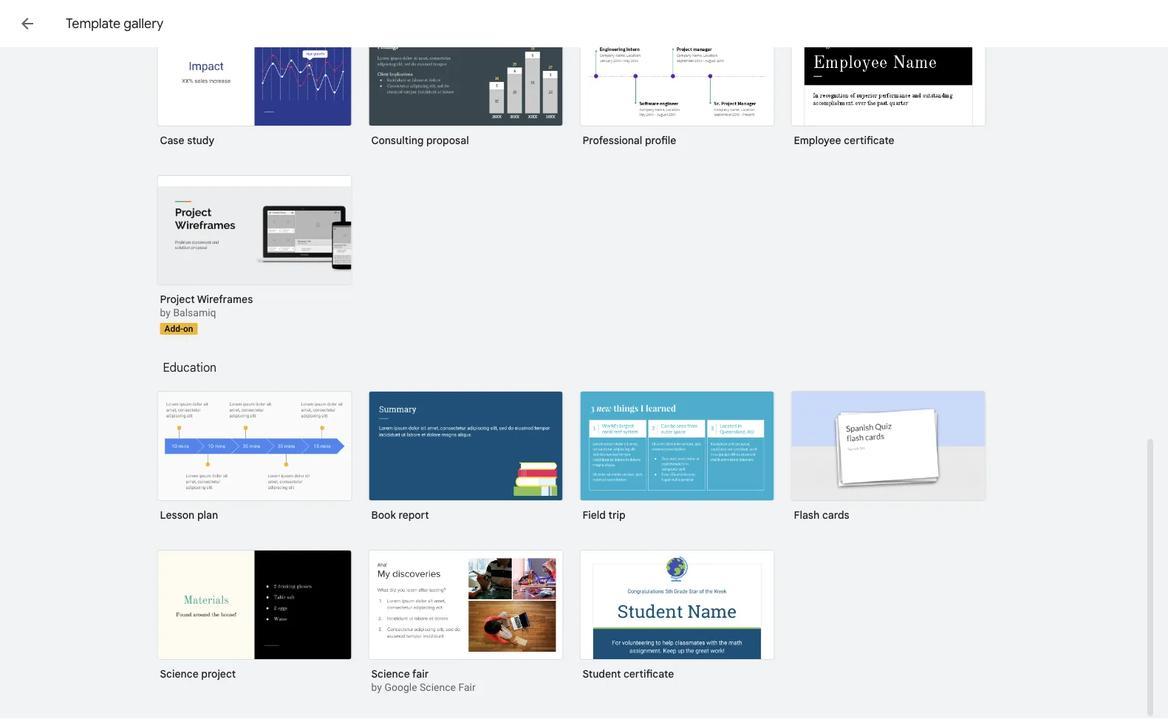 Task type: vqa. For each thing, say whether or not it's contained in the screenshot.
the bottom Certificate
yes



Task type: describe. For each thing, give the bounding box(es) containing it.
proposal
[[427, 134, 469, 147]]

flash cards
[[794, 509, 850, 522]]

student certificate
[[583, 668, 674, 681]]

trip
[[609, 509, 626, 522]]

by for project
[[160, 307, 171, 319]]

gallery
[[124, 15, 164, 32]]

slides
[[83, 14, 124, 34]]

balsamiq
[[173, 307, 216, 319]]

fair
[[459, 682, 476, 694]]

certificate for student certificate
[[624, 668, 674, 681]]

science fair by google science fair
[[371, 668, 476, 694]]

student
[[583, 668, 621, 681]]

consulting proposal option
[[369, 16, 564, 157]]

lesson plan
[[160, 509, 218, 522]]

lesson plan option
[[157, 391, 352, 532]]

template
[[66, 15, 121, 32]]

profile
[[645, 134, 677, 147]]

project wireframes option
[[157, 175, 352, 335]]

employee
[[794, 134, 842, 147]]

project wireframes by balsamiq add-on
[[160, 293, 253, 334]]

on
[[183, 324, 193, 334]]

science for science fair by google science fair
[[371, 668, 410, 681]]

case
[[160, 134, 185, 147]]

professional profile option
[[580, 16, 775, 157]]

case study
[[160, 134, 215, 147]]

slides link
[[47, 9, 124, 41]]

google
[[385, 682, 417, 694]]

employee certificate option
[[791, 16, 987, 167]]

flash cards option
[[791, 391, 987, 532]]

lesson
[[160, 509, 195, 522]]

student certificate option
[[580, 550, 775, 700]]

field trip option
[[580, 391, 775, 532]]

field trip
[[583, 509, 626, 522]]



Task type: locate. For each thing, give the bounding box(es) containing it.
by for science
[[371, 682, 382, 694]]

wireframes
[[197, 293, 253, 306]]

by left google
[[371, 682, 382, 694]]

by up add-
[[160, 307, 171, 319]]

book
[[371, 509, 396, 522]]

science up google
[[371, 668, 410, 681]]

employee certificate
[[794, 134, 895, 147]]

google science fair link
[[385, 682, 476, 694]]

case study option
[[157, 16, 352, 157]]

consulting proposal
[[371, 134, 469, 147]]

certificate inside option
[[624, 668, 674, 681]]

0 vertical spatial certificate
[[844, 134, 895, 147]]

certificate
[[844, 134, 895, 147], [624, 668, 674, 681]]

1 horizontal spatial science
[[371, 668, 410, 681]]

project
[[201, 668, 236, 681]]

science
[[160, 668, 199, 681], [371, 668, 410, 681], [420, 682, 456, 694]]

certificate right 'employee'
[[844, 134, 895, 147]]

professional
[[583, 134, 643, 147]]

plan
[[197, 509, 218, 522]]

certificate right the 'student'
[[624, 668, 674, 681]]

list box inside choose template dialog dialog
[[157, 0, 1007, 353]]

1 vertical spatial certificate
[[624, 668, 674, 681]]

0 horizontal spatial by
[[160, 307, 171, 319]]

science project
[[160, 668, 236, 681]]

by inside "science fair by google science fair"
[[371, 682, 382, 694]]

cards
[[823, 509, 850, 522]]

choose template dialog dialog
[[0, 0, 1169, 719]]

1 horizontal spatial by
[[371, 682, 382, 694]]

fair
[[413, 668, 429, 681]]

2 horizontal spatial science
[[420, 682, 456, 694]]

by inside project wireframes by balsamiq add-on
[[160, 307, 171, 319]]

0 vertical spatial by
[[160, 307, 171, 319]]

science project option
[[157, 550, 352, 691]]

book report option
[[369, 391, 564, 532]]

science for science project
[[160, 668, 199, 681]]

1 vertical spatial by
[[371, 682, 382, 694]]

book report
[[371, 509, 429, 522]]

template gallery
[[66, 15, 164, 32]]

project
[[160, 293, 195, 306]]

field
[[583, 509, 606, 522]]

list box
[[157, 0, 1007, 353]]

education
[[163, 360, 217, 375]]

consulting
[[371, 134, 424, 147]]

report
[[399, 509, 429, 522]]

1 horizontal spatial certificate
[[844, 134, 895, 147]]

flash
[[794, 509, 820, 522]]

professional profile
[[583, 134, 677, 147]]

science fair option
[[369, 550, 564, 696]]

study
[[187, 134, 215, 147]]

education list box
[[157, 391, 1007, 713]]

certificate for employee certificate
[[844, 134, 895, 147]]

by
[[160, 307, 171, 319], [371, 682, 382, 694]]

0 horizontal spatial certificate
[[624, 668, 674, 681]]

list box containing case study
[[157, 0, 1007, 353]]

science left project
[[160, 668, 199, 681]]

0 horizontal spatial science
[[160, 668, 199, 681]]

science inside option
[[160, 668, 199, 681]]

add-
[[164, 324, 183, 334]]

science down fair
[[420, 682, 456, 694]]

certificate inside option
[[844, 134, 895, 147]]

balsamiq link
[[173, 307, 216, 319]]



